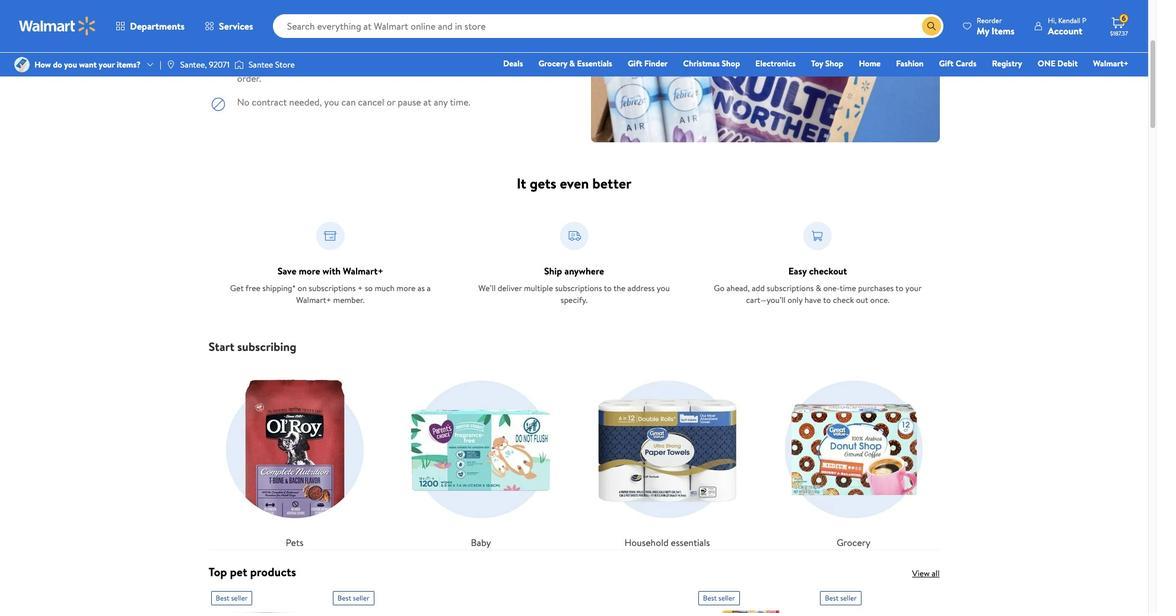 Task type: vqa. For each thing, say whether or not it's contained in the screenshot.
does
no



Task type: locate. For each thing, give the bounding box(es) containing it.
more left as
[[397, 283, 416, 294]]

gift left "finder"
[[628, 58, 643, 69]]

1 horizontal spatial  image
[[234, 59, 244, 71]]

you right the do
[[64, 59, 77, 71]]

subscriptions inside easy checkout go ahead, add subscriptions & one-time purchases to your cart—you'll only have to check out once.
[[767, 283, 814, 294]]

shop for toy shop
[[826, 58, 844, 69]]

6 $187.37
[[1111, 13, 1129, 37]]

grocery for grocery & essentials
[[539, 58, 568, 69]]

save more with walmart+ get free shipping* on subscriptions + so much more as a walmart+ member.
[[230, 265, 431, 306]]

so inside save more with walmart+ get free shipping* on subscriptions + so much more as a walmart+ member.
[[365, 283, 373, 294]]

address
[[628, 283, 655, 294]]

1 horizontal spatial gift
[[940, 58, 954, 69]]

 image up order.
[[234, 59, 244, 71]]

3 best from the left
[[703, 594, 717, 604]]

0 vertical spatial &
[[570, 58, 575, 69]]

list
[[202, 354, 947, 550]]

registry link
[[987, 57, 1028, 70]]

christmas shop link
[[678, 57, 746, 70]]

 image for santee, 92071
[[166, 60, 176, 69]]

go
[[454, 58, 465, 71]]

subscriptions inside ship anywhere we'll deliver multiple subscriptions to the address you specify.
[[555, 283, 602, 294]]

0 vertical spatial so
[[413, 20, 423, 33]]

gift
[[628, 58, 643, 69], [940, 58, 954, 69]]

much
[[375, 283, 395, 294]]

3 product group from the left
[[821, 587, 926, 614]]

1 vertical spatial &
[[816, 283, 822, 294]]

4 best from the left
[[825, 594, 839, 604]]

on right shipping*
[[298, 283, 307, 294]]

run
[[264, 20, 278, 33]]

anywhere
[[565, 265, 604, 278]]

deals
[[503, 58, 523, 69]]

to right errands at the top left of page
[[529, 20, 538, 33]]

on inside save more with walmart+ get free shipping* on subscriptions + so much more as a walmart+ member.
[[298, 283, 307, 294]]

1 horizontal spatial grocery
[[837, 537, 871, 550]]

grocery
[[539, 58, 568, 69], [837, 537, 871, 550]]

get
[[230, 283, 244, 294]]

what
[[349, 20, 369, 33]]

deliver
[[498, 283, 522, 294]]

rely on our everyday low prices to make your money go further on every order. image
[[209, 57, 228, 76]]

subscriptions down easy
[[767, 283, 814, 294]]

best for purina tidy cats clumping multi cat litter, glade clear springs, 20 lb. jug image
[[825, 594, 839, 604]]

0 horizontal spatial product group
[[211, 587, 316, 614]]

never run out: always have what you need, so you've got fewer errands to tackle. image
[[209, 19, 228, 38]]

your inside the 'rely on our everyday low prices to make your money go further on every order.'
[[403, 58, 422, 71]]

1 vertical spatial walmart+
[[343, 265, 384, 278]]

you right "address" on the right of page
[[657, 283, 670, 294]]

2 seller from the left
[[353, 594, 370, 604]]

seller for purina tidy cats clumping multi cat litter, glade clear springs, 20 lb. jug image
[[841, 594, 857, 604]]

0 horizontal spatial grocery
[[539, 58, 568, 69]]

can
[[342, 96, 356, 109]]

2 horizontal spatial product group
[[821, 587, 926, 614]]

ship anywhere we'll deliver multiple subscriptions to the address you specify.
[[479, 265, 670, 306]]

0 vertical spatial more
[[299, 265, 320, 278]]

santee,
[[180, 59, 207, 71]]

we'll
[[479, 283, 496, 294]]

0 vertical spatial grocery
[[539, 58, 568, 69]]

so inside never run out: always have what you need, so you've got fewer errands to tackle.
[[413, 20, 423, 33]]

more left with
[[299, 265, 320, 278]]

0 horizontal spatial on
[[257, 58, 268, 71]]

3 subscriptions from the left
[[767, 283, 814, 294]]

0 horizontal spatial so
[[365, 283, 373, 294]]

product group
[[211, 587, 316, 614], [699, 587, 804, 614], [821, 587, 926, 614]]

2 best seller from the left
[[338, 594, 370, 604]]

walmart+ down with
[[296, 294, 331, 306]]

3 seller from the left
[[719, 594, 735, 604]]

subscriptions inside save more with walmart+ get free shipping* on subscriptions + so much more as a walmart+ member.
[[309, 283, 356, 294]]

my
[[977, 24, 990, 37]]

0 vertical spatial have
[[328, 20, 347, 33]]

toy shop
[[812, 58, 844, 69]]

walmart+ down $187.37
[[1094, 58, 1129, 69]]

2 horizontal spatial your
[[906, 283, 922, 294]]

shop right toy
[[826, 58, 844, 69]]

1 horizontal spatial product group
[[699, 587, 804, 614]]

out
[[857, 294, 869, 306]]

1 horizontal spatial on
[[298, 283, 307, 294]]

your inside easy checkout go ahead, add subscriptions & one-time purchases to your cart—you'll only have to check out once.
[[906, 283, 922, 294]]

save
[[278, 265, 297, 278]]

1 seller from the left
[[231, 594, 248, 604]]

pedigree complete nutrition grilled steak & vegetable dry dog food for adult dog, 44 lb. bag image
[[699, 611, 804, 614]]

to
[[529, 20, 538, 33], [368, 58, 377, 71], [604, 283, 612, 294], [896, 283, 904, 294], [824, 294, 831, 306]]

best seller for pedigree complete nutrition grilled steak & vegetable dry dog food for adult dog, 44 lb. bag image
[[703, 594, 735, 604]]

have right only
[[805, 294, 822, 306]]

deals link
[[498, 57, 529, 70]]

santee, 92071
[[180, 59, 230, 71]]

subscriptions for ship
[[555, 283, 602, 294]]

1 best seller from the left
[[216, 594, 248, 604]]

add
[[752, 283, 765, 294]]

1 shop from the left
[[722, 58, 740, 69]]

1 horizontal spatial so
[[413, 20, 423, 33]]

on left every
[[499, 58, 509, 71]]

low
[[325, 58, 339, 71]]

1 horizontal spatial shop
[[826, 58, 844, 69]]

electronics link
[[751, 57, 802, 70]]

seller for pedigree complete nutrition grilled steak & vegetable dry dog food for adult dog, 44 lb. bag image
[[719, 594, 735, 604]]

2 gift from the left
[[940, 58, 954, 69]]

santee
[[249, 59, 273, 71]]

0 horizontal spatial have
[[328, 20, 347, 33]]

household
[[625, 537, 669, 550]]

so right the need,
[[413, 20, 423, 33]]

best for purina one dry dog food lamb and rice formula image
[[216, 594, 230, 604]]

errands
[[496, 20, 527, 33]]

1 horizontal spatial more
[[397, 283, 416, 294]]

1 vertical spatial so
[[365, 283, 373, 294]]

shop right the 'christmas'
[[722, 58, 740, 69]]

4 best seller from the left
[[825, 594, 857, 604]]

purina one dry dog food lamb and rice formula image
[[211, 611, 316, 614]]

best
[[216, 594, 230, 604], [338, 594, 351, 604], [703, 594, 717, 604], [825, 594, 839, 604]]

 image
[[234, 59, 244, 71], [166, 60, 176, 69]]

shop inside christmas shop "link"
[[722, 58, 740, 69]]

2 shop from the left
[[826, 58, 844, 69]]

household essentials
[[625, 537, 710, 550]]

home link
[[854, 57, 887, 70]]

 image
[[14, 57, 30, 72]]

0 horizontal spatial more
[[299, 265, 320, 278]]

1 horizontal spatial your
[[403, 58, 422, 71]]

on left our
[[257, 58, 268, 71]]

2 subscriptions from the left
[[555, 283, 602, 294]]

more
[[299, 265, 320, 278], [397, 283, 416, 294]]

2 horizontal spatial walmart+
[[1094, 58, 1129, 69]]

0 vertical spatial walmart+
[[1094, 58, 1129, 69]]

1 gift from the left
[[628, 58, 643, 69]]

hi, kendall p account
[[1048, 15, 1087, 37]]

subscribing
[[237, 339, 297, 355]]

1 vertical spatial grocery
[[837, 537, 871, 550]]

rely
[[237, 58, 255, 71]]

further
[[467, 58, 496, 71]]

once.
[[871, 294, 890, 306]]

& left one-
[[816, 283, 822, 294]]

1 vertical spatial have
[[805, 294, 822, 306]]

0 horizontal spatial &
[[570, 58, 575, 69]]

to left make in the top of the page
[[368, 58, 377, 71]]

0 horizontal spatial subscriptions
[[309, 283, 356, 294]]

to left "the"
[[604, 283, 612, 294]]

0 horizontal spatial your
[[99, 59, 115, 71]]

shop inside toy shop link
[[826, 58, 844, 69]]

0 horizontal spatial walmart+
[[296, 294, 331, 306]]

you left can
[[324, 96, 339, 109]]

account
[[1048, 24, 1083, 37]]

top pet products
[[209, 565, 296, 581]]

your right make in the top of the page
[[403, 58, 422, 71]]

our
[[270, 58, 284, 71]]

you right what
[[371, 20, 386, 33]]

& left the essentials
[[570, 58, 575, 69]]

1 horizontal spatial &
[[816, 283, 822, 294]]

christmas
[[684, 58, 720, 69]]

1 best from the left
[[216, 594, 230, 604]]

gift for gift finder
[[628, 58, 643, 69]]

0 horizontal spatial shop
[[722, 58, 740, 69]]

3 best seller from the left
[[703, 594, 735, 604]]

save more with walmart+. get free shipping* on subscriptions + so much more as a walmart+ member. *excludes most marketplace items, freight & certain location surcharges. image
[[316, 222, 345, 251]]

to inside the 'rely on our everyday low prices to make your money go further on every order.'
[[368, 58, 377, 71]]

got
[[454, 20, 468, 33]]

your
[[403, 58, 422, 71], [99, 59, 115, 71], [906, 283, 922, 294]]

toy
[[812, 58, 824, 69]]

specify.
[[561, 294, 588, 306]]

0 horizontal spatial  image
[[166, 60, 176, 69]]

subscriptions down 'anywhere' in the top of the page
[[555, 283, 602, 294]]

items?
[[117, 59, 141, 71]]

pets
[[286, 537, 304, 550]]

2 vertical spatial walmart+
[[296, 294, 331, 306]]

seller
[[231, 594, 248, 604], [353, 594, 370, 604], [719, 594, 735, 604], [841, 594, 857, 604]]

go
[[714, 283, 725, 294]]

so right the +
[[365, 283, 373, 294]]

0 horizontal spatial gift
[[628, 58, 643, 69]]

Walmart Site-Wide search field
[[273, 14, 944, 38]]

seller for purina one dry dog food lamb and rice formula image
[[231, 594, 248, 604]]

toy shop link
[[806, 57, 849, 70]]

your right once. at right top
[[906, 283, 922, 294]]

2 horizontal spatial subscriptions
[[767, 283, 814, 294]]

92071
[[209, 59, 230, 71]]

no contract needed, you can cancel or pause at any time.
[[237, 96, 471, 109]]

have left what
[[328, 20, 347, 33]]

ahead,
[[727, 283, 750, 294]]

have
[[328, 20, 347, 33], [805, 294, 822, 306]]

&
[[570, 58, 575, 69], [816, 283, 822, 294]]

grocery & essentials link
[[533, 57, 618, 70]]

member.
[[333, 294, 365, 306]]

subscriptions
[[309, 283, 356, 294], [555, 283, 602, 294], [767, 283, 814, 294]]

1 horizontal spatial have
[[805, 294, 822, 306]]

walmart+ up the +
[[343, 265, 384, 278]]

walmart+
[[1094, 58, 1129, 69], [343, 265, 384, 278], [296, 294, 331, 306]]

list containing pets
[[202, 354, 947, 550]]

best seller for purina one dry dog food lamb and rice formula image
[[216, 594, 248, 604]]

your right want
[[99, 59, 115, 71]]

4 seller from the left
[[841, 594, 857, 604]]

subscriptions down with
[[309, 283, 356, 294]]

1 subscriptions from the left
[[309, 283, 356, 294]]

to left check
[[824, 294, 831, 306]]

best seller for purina tidy cats clumping multi cat litter, glade clear springs, 20 lb. jug image
[[825, 594, 857, 604]]

walmart image
[[19, 17, 96, 36]]

1 horizontal spatial subscriptions
[[555, 283, 602, 294]]

gift left cards
[[940, 58, 954, 69]]

 image right the |
[[166, 60, 176, 69]]



Task type: describe. For each thing, give the bounding box(es) containing it.
santee store
[[249, 59, 295, 71]]

grocery link
[[768, 364, 940, 550]]

hi,
[[1048, 15, 1057, 25]]

free
[[246, 283, 261, 294]]

you inside ship anywhere we'll deliver multiple subscriptions to the address you specify.
[[657, 283, 670, 294]]

one-
[[824, 283, 840, 294]]

essentials
[[671, 537, 710, 550]]

every
[[511, 58, 534, 71]]

need,
[[389, 20, 411, 33]]

services button
[[195, 12, 263, 40]]

debit
[[1058, 58, 1078, 69]]

you've
[[425, 20, 452, 33]]

finder
[[645, 58, 668, 69]]

services
[[219, 20, 253, 33]]

gift finder
[[628, 58, 668, 69]]

2 best from the left
[[338, 594, 351, 604]]

time.
[[450, 96, 471, 109]]

fewer
[[470, 20, 493, 33]]

easy checkout. go ahead, add subscriptions & one-time purchases to your cart—you'll only have to check out once. image
[[804, 222, 832, 251]]

one
[[1038, 58, 1056, 69]]

home
[[859, 58, 881, 69]]

gets
[[530, 173, 557, 194]]

fashion link
[[891, 57, 930, 70]]

contract
[[252, 96, 287, 109]]

registry
[[993, 58, 1023, 69]]

subscriptions for easy
[[767, 283, 814, 294]]

search icon image
[[927, 21, 937, 31]]

1 vertical spatial more
[[397, 283, 416, 294]]

how do you want your items?
[[34, 59, 141, 71]]

1 horizontal spatial walmart+
[[343, 265, 384, 278]]

view all link
[[913, 568, 940, 580]]

checkout
[[810, 265, 848, 278]]

want
[[79, 59, 97, 71]]

products
[[250, 565, 296, 581]]

baby link
[[395, 364, 567, 550]]

p
[[1083, 15, 1087, 25]]

departments
[[130, 20, 185, 33]]

pets link
[[209, 364, 381, 550]]

cart—you'll
[[746, 294, 786, 306]]

purchases
[[859, 283, 894, 294]]

with
[[323, 265, 341, 278]]

easy
[[789, 265, 807, 278]]

2 horizontal spatial on
[[499, 58, 509, 71]]

1 product group from the left
[[211, 587, 316, 614]]

only
[[788, 294, 803, 306]]

cancel
[[358, 96, 385, 109]]

have inside easy checkout go ahead, add subscriptions & one-time purchases to your cart—you'll only have to check out once.
[[805, 294, 822, 306]]

the
[[614, 283, 626, 294]]

start subscribing
[[209, 339, 297, 355]]

store
[[275, 59, 295, 71]]

to right once. at right top
[[896, 283, 904, 294]]

gift finder link
[[623, 57, 673, 70]]

walmart+ link
[[1088, 57, 1135, 70]]

reorder my items
[[977, 15, 1015, 37]]

never
[[237, 20, 262, 33]]

even
[[560, 173, 589, 194]]

pause
[[398, 96, 421, 109]]

to inside never run out: always have what you need, so you've got fewer errands to tackle.
[[529, 20, 538, 33]]

start
[[209, 339, 235, 355]]

tackle.
[[237, 34, 264, 47]]

shipping*
[[263, 283, 296, 294]]

make
[[380, 58, 401, 71]]

fashion
[[897, 58, 924, 69]]

items
[[992, 24, 1015, 37]]

any
[[434, 96, 448, 109]]

how
[[34, 59, 51, 71]]

household essentials link
[[582, 364, 754, 550]]

Search search field
[[273, 14, 944, 38]]

no contract needed, you can cancel or pause at any time. image
[[209, 95, 228, 114]]

always
[[299, 20, 326, 33]]

|
[[160, 59, 161, 71]]

check
[[833, 294, 855, 306]]

no
[[237, 96, 250, 109]]

best for pedigree complete nutrition grilled steak & vegetable dry dog food for adult dog, 44 lb. bag image
[[703, 594, 717, 604]]

2 product group from the left
[[699, 587, 804, 614]]

rely on our everyday low prices to make your money go further on every order.
[[237, 58, 534, 85]]

you inside never run out: always have what you need, so you've got fewer errands to tackle.
[[371, 20, 386, 33]]

purina tidy cats clumping multi cat litter, glade clear springs, 20 lb. jug image
[[821, 611, 926, 614]]

ship anywhere. we'll deliver multiple subscriptions to the address you specify. image
[[560, 222, 589, 251]]

one debit link
[[1033, 57, 1084, 70]]

have inside never run out: always have what you need, so you've got fewer errands to tackle.
[[328, 20, 347, 33]]

gift cards
[[940, 58, 977, 69]]

kendall
[[1059, 15, 1081, 25]]

time
[[840, 283, 857, 294]]

grocery for grocery
[[837, 537, 871, 550]]

shop for christmas shop
[[722, 58, 740, 69]]

a
[[427, 283, 431, 294]]

multiple
[[524, 283, 553, 294]]

do
[[53, 59, 62, 71]]

one debit
[[1038, 58, 1078, 69]]

gift cards link
[[934, 57, 982, 70]]

gift for gift cards
[[940, 58, 954, 69]]

top
[[209, 565, 227, 581]]

6
[[1123, 13, 1126, 23]]

view all
[[913, 568, 940, 580]]

 image for santee store
[[234, 59, 244, 71]]

electronics
[[756, 58, 796, 69]]

to inside ship anywhere we'll deliver multiple subscriptions to the address you specify.
[[604, 283, 612, 294]]

money
[[424, 58, 452, 71]]

christmas shop
[[684, 58, 740, 69]]

it gets even better
[[517, 173, 632, 194]]

reorder
[[977, 15, 1003, 25]]

all
[[932, 568, 940, 580]]

cards
[[956, 58, 977, 69]]

& inside easy checkout go ahead, add subscriptions & one-time purchases to your cart—you'll only have to check out once.
[[816, 283, 822, 294]]

easy checkout go ahead, add subscriptions & one-time purchases to your cart—you'll only have to check out once.
[[714, 265, 922, 306]]



